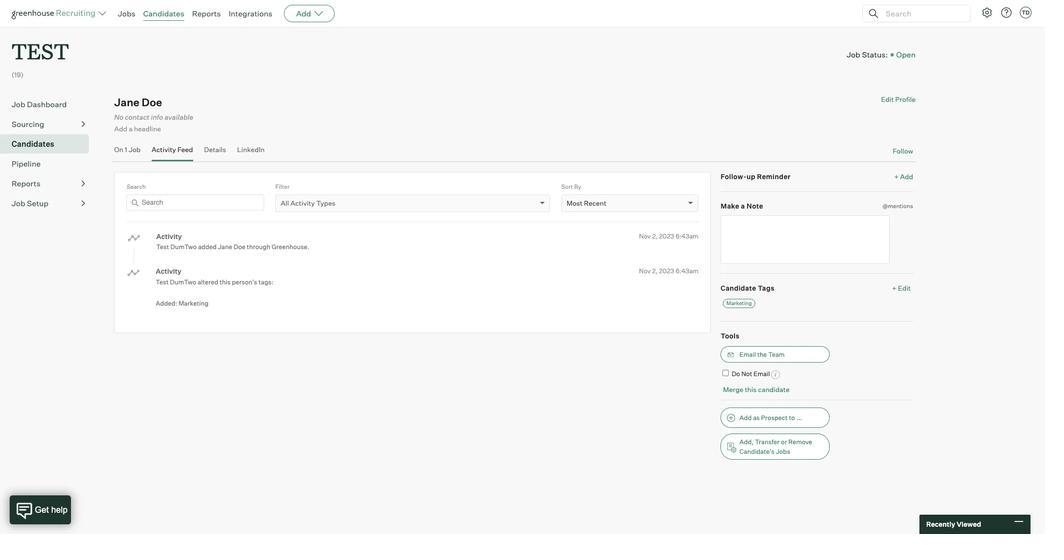 Task type: vqa. For each thing, say whether or not it's contained in the screenshot.
'Add' within + Add link
yes



Task type: describe. For each thing, give the bounding box(es) containing it.
sort by
[[562, 183, 581, 190]]

through
[[247, 243, 270, 251]]

@mentions link
[[883, 201, 914, 211]]

tools
[[721, 332, 740, 340]]

job for job dashboard
[[12, 100, 25, 109]]

0 horizontal spatial marketing
[[179, 299, 209, 307]]

sourcing
[[12, 119, 44, 129]]

1 horizontal spatial candidates link
[[143, 9, 184, 18]]

2 2023 from the top
[[659, 267, 675, 275]]

+ edit link
[[890, 282, 914, 295]]

test dumtwo altered this person's tags:
[[156, 278, 273, 286]]

add, transfer or remove candidate's jobs button
[[721, 434, 830, 460]]

reminder
[[757, 173, 791, 181]]

note
[[747, 202, 764, 210]]

@mentions
[[883, 202, 914, 210]]

1 horizontal spatial candidates
[[143, 9, 184, 18]]

up
[[747, 173, 756, 181]]

dumtwo for added
[[170, 243, 197, 251]]

email inside button
[[740, 351, 756, 359]]

merge this candidate
[[723, 386, 790, 394]]

+ for + edit
[[892, 284, 897, 292]]

do
[[732, 370, 740, 378]]

the
[[758, 351, 767, 359]]

edit profile link
[[881, 95, 916, 103]]

integrations link
[[229, 9, 273, 18]]

1 vertical spatial a
[[741, 202, 745, 210]]

status:
[[862, 50, 888, 59]]

by
[[574, 183, 581, 190]]

td button
[[1020, 7, 1032, 18]]

recently viewed
[[927, 520, 982, 529]]

add button
[[284, 5, 335, 22]]

added
[[198, 243, 217, 251]]

2 nov 2, 2023 6:43am from the top
[[639, 267, 699, 275]]

email the team button
[[721, 347, 830, 363]]

candidate tags
[[721, 284, 775, 292]]

activity feed link
[[152, 145, 193, 159]]

job for job status:
[[847, 50, 861, 59]]

0 vertical spatial jobs
[[118, 9, 136, 18]]

0 horizontal spatial edit
[[881, 95, 894, 103]]

open
[[897, 50, 916, 59]]

0 horizontal spatial this
[[220, 278, 231, 286]]

test for test dumtwo added jane doe through greenhouse.
[[156, 243, 169, 251]]

added: marketing
[[156, 299, 209, 307]]

job setup link
[[12, 198, 85, 209]]

contact
[[125, 113, 149, 122]]

pipeline
[[12, 159, 41, 169]]

2 nov from the top
[[639, 267, 651, 275]]

+ edit
[[892, 284, 911, 292]]

altered
[[198, 278, 218, 286]]

tags
[[758, 284, 775, 292]]

details link
[[204, 145, 226, 159]]

+ add
[[895, 173, 914, 181]]

sort
[[562, 183, 573, 190]]

all activity types
[[281, 199, 336, 207]]

dumtwo for altered
[[170, 278, 196, 286]]

search
[[127, 183, 146, 190]]

to
[[789, 414, 795, 422]]

marketing link
[[723, 299, 756, 308]]

test link
[[12, 27, 69, 67]]

or
[[781, 438, 787, 446]]

setup
[[27, 199, 48, 208]]

most
[[567, 199, 583, 207]]

details
[[204, 145, 226, 154]]

person's
[[232, 278, 257, 286]]

jobs inside add, transfer or remove candidate's jobs
[[776, 448, 790, 455]]

1 vertical spatial email
[[754, 370, 770, 378]]

1 vertical spatial candidates link
[[12, 138, 85, 150]]

1 2023 from the top
[[659, 232, 675, 240]]

not
[[742, 370, 752, 378]]

recently
[[927, 520, 956, 529]]

types
[[316, 199, 336, 207]]

filter
[[276, 183, 290, 190]]

1 vertical spatial doe
[[234, 243, 246, 251]]

job for job setup
[[12, 199, 25, 208]]

on
[[114, 145, 123, 154]]

td button
[[1018, 5, 1034, 20]]

td
[[1022, 9, 1030, 16]]

added:
[[156, 299, 177, 307]]

1 2, from the top
[[652, 232, 658, 240]]

...
[[797, 414, 802, 422]]

linkedin link
[[237, 145, 265, 159]]

merge
[[723, 386, 744, 394]]

follow
[[893, 147, 914, 155]]

candidate's
[[740, 448, 775, 455]]

test dumtwo added jane doe through greenhouse.
[[156, 243, 309, 251]]

+ for + add
[[895, 173, 899, 181]]

add as prospect to ...
[[740, 414, 802, 422]]

on 1 job
[[114, 145, 141, 154]]

integrations
[[229, 9, 273, 18]]

viewed
[[957, 520, 982, 529]]

doe inside the "jane doe no contact info available add a headline"
[[142, 96, 162, 109]]

add,
[[740, 438, 754, 446]]

info
[[151, 113, 163, 122]]

prospect
[[761, 414, 788, 422]]

job dashboard
[[12, 100, 67, 109]]

job dashboard link
[[12, 99, 85, 110]]

feed
[[178, 145, 193, 154]]



Task type: locate. For each thing, give the bounding box(es) containing it.
transfer
[[755, 438, 780, 446]]

None text field
[[721, 216, 890, 264]]

jobs
[[118, 9, 136, 18], [776, 448, 790, 455]]

1 vertical spatial reports
[[12, 179, 40, 189]]

1 horizontal spatial edit
[[898, 284, 911, 292]]

1 horizontal spatial reports
[[192, 9, 221, 18]]

reports left integrations at the left
[[192, 9, 221, 18]]

candidates right jobs link
[[143, 9, 184, 18]]

recent
[[584, 199, 607, 207]]

greenhouse recruiting image
[[12, 8, 99, 19]]

1 horizontal spatial jobs
[[776, 448, 790, 455]]

activity down search text field
[[156, 232, 182, 240]]

1 vertical spatial jobs
[[776, 448, 790, 455]]

job left status:
[[847, 50, 861, 59]]

0 vertical spatial nov 2, 2023 6:43am
[[639, 232, 699, 240]]

activity left feed
[[152, 145, 176, 154]]

2023
[[659, 232, 675, 240], [659, 267, 675, 275]]

no
[[114, 113, 123, 122]]

0 horizontal spatial jane
[[114, 96, 139, 109]]

+
[[895, 173, 899, 181], [892, 284, 897, 292]]

doe left through
[[234, 243, 246, 251]]

a down contact
[[129, 125, 133, 133]]

0 horizontal spatial reports
[[12, 179, 40, 189]]

job left setup on the left of the page
[[12, 199, 25, 208]]

test
[[12, 37, 69, 65]]

on 1 job link
[[114, 145, 141, 159]]

add inside popup button
[[296, 9, 311, 18]]

most recent option
[[567, 199, 607, 207]]

make
[[721, 202, 740, 210]]

test
[[156, 243, 169, 251], [156, 278, 169, 286]]

email right not at the bottom right of the page
[[754, 370, 770, 378]]

1 vertical spatial test
[[156, 278, 169, 286]]

marketing inside marketing link
[[727, 300, 752, 307]]

1 horizontal spatial a
[[741, 202, 745, 210]]

a inside the "jane doe no contact info available add a headline"
[[129, 125, 133, 133]]

activity feed
[[152, 145, 193, 154]]

nov 2, 2023 6:43am
[[639, 232, 699, 240], [639, 267, 699, 275]]

1 vertical spatial nov
[[639, 267, 651, 275]]

test up added:
[[156, 278, 169, 286]]

linkedin
[[237, 145, 265, 154]]

jane
[[114, 96, 139, 109], [218, 243, 232, 251]]

dumtwo left added
[[170, 243, 197, 251]]

2 2, from the top
[[652, 267, 658, 275]]

0 vertical spatial candidates
[[143, 9, 184, 18]]

a left note
[[741, 202, 745, 210]]

1 horizontal spatial marketing
[[727, 300, 752, 307]]

sourcing link
[[12, 118, 85, 130]]

team
[[769, 351, 785, 359]]

0 horizontal spatial a
[[129, 125, 133, 133]]

email
[[740, 351, 756, 359], [754, 370, 770, 378]]

reports link left integrations at the left
[[192, 9, 221, 18]]

follow-up reminder
[[721, 173, 791, 181]]

candidates down sourcing
[[12, 139, 54, 149]]

1 vertical spatial candidates
[[12, 139, 54, 149]]

Do Not Email checkbox
[[723, 370, 729, 377]]

1 vertical spatial this
[[745, 386, 757, 394]]

reports inside reports link
[[12, 179, 40, 189]]

dumtwo up added: marketing
[[170, 278, 196, 286]]

edit profile
[[881, 95, 916, 103]]

1 6:43am from the top
[[676, 232, 699, 240]]

1 horizontal spatial reports link
[[192, 9, 221, 18]]

follow-
[[721, 173, 747, 181]]

1 vertical spatial +
[[892, 284, 897, 292]]

2 6:43am from the top
[[676, 267, 699, 275]]

1 vertical spatial 2023
[[659, 267, 675, 275]]

0 horizontal spatial doe
[[142, 96, 162, 109]]

reports link down the pipeline link
[[12, 178, 85, 189]]

doe up info
[[142, 96, 162, 109]]

6:43am
[[676, 232, 699, 240], [676, 267, 699, 275]]

job
[[847, 50, 861, 59], [12, 100, 25, 109], [129, 145, 141, 154], [12, 199, 25, 208]]

0 vertical spatial 2023
[[659, 232, 675, 240]]

tags:
[[259, 278, 273, 286]]

edit
[[881, 95, 894, 103], [898, 284, 911, 292]]

0 vertical spatial dumtwo
[[170, 243, 197, 251]]

1 horizontal spatial this
[[745, 386, 757, 394]]

0 vertical spatial edit
[[881, 95, 894, 103]]

marketing down altered
[[179, 299, 209, 307]]

0 vertical spatial nov
[[639, 232, 651, 240]]

jobs link
[[118, 9, 136, 18]]

reports
[[192, 9, 221, 18], [12, 179, 40, 189]]

1 vertical spatial jane
[[218, 243, 232, 251]]

job right 1
[[129, 145, 141, 154]]

add inside the "jane doe no contact info available add a headline"
[[114, 125, 127, 133]]

0 vertical spatial +
[[895, 173, 899, 181]]

jane up no
[[114, 96, 139, 109]]

0 vertical spatial 6:43am
[[676, 232, 699, 240]]

greenhouse.
[[272, 243, 309, 251]]

activity up added:
[[156, 267, 181, 276]]

jane doe no contact info available add a headline
[[114, 96, 193, 133]]

0 vertical spatial test
[[156, 243, 169, 251]]

all
[[281, 199, 289, 207]]

remove
[[789, 438, 813, 446]]

pipeline link
[[12, 158, 85, 170]]

add
[[296, 9, 311, 18], [114, 125, 127, 133], [900, 173, 914, 181], [740, 414, 752, 422]]

0 horizontal spatial candidates link
[[12, 138, 85, 150]]

candidate
[[758, 386, 790, 394]]

0 horizontal spatial jobs
[[118, 9, 136, 18]]

0 vertical spatial doe
[[142, 96, 162, 109]]

this down do not email
[[745, 386, 757, 394]]

job status:
[[847, 50, 888, 59]]

nov
[[639, 232, 651, 240], [639, 267, 651, 275]]

activity right all
[[291, 199, 315, 207]]

as
[[753, 414, 760, 422]]

candidates link right jobs link
[[143, 9, 184, 18]]

configure image
[[982, 7, 993, 18]]

candidate
[[721, 284, 757, 292]]

email left the
[[740, 351, 756, 359]]

dashboard
[[27, 100, 67, 109]]

this
[[220, 278, 231, 286], [745, 386, 757, 394]]

candidates
[[143, 9, 184, 18], [12, 139, 54, 149]]

jane right added
[[218, 243, 232, 251]]

1 nov from the top
[[639, 232, 651, 240]]

+ add link
[[895, 172, 914, 182]]

candidates link up the pipeline link
[[12, 138, 85, 150]]

1 vertical spatial 2,
[[652, 267, 658, 275]]

dumtwo
[[170, 243, 197, 251], [170, 278, 196, 286]]

candidates link
[[143, 9, 184, 18], [12, 138, 85, 150]]

Search text field
[[127, 195, 264, 211]]

1 nov 2, 2023 6:43am from the top
[[639, 232, 699, 240]]

email the team
[[740, 351, 785, 359]]

profile
[[896, 95, 916, 103]]

0 horizontal spatial candidates
[[12, 139, 54, 149]]

test for test dumtwo altered this person's tags:
[[156, 278, 169, 286]]

0 vertical spatial a
[[129, 125, 133, 133]]

0 vertical spatial reports
[[192, 9, 221, 18]]

0 horizontal spatial reports link
[[12, 178, 85, 189]]

1 vertical spatial 6:43am
[[676, 267, 699, 275]]

1 vertical spatial nov 2, 2023 6:43am
[[639, 267, 699, 275]]

2,
[[652, 232, 658, 240], [652, 267, 658, 275]]

add as prospect to ... button
[[721, 408, 830, 428]]

job up sourcing
[[12, 100, 25, 109]]

0 vertical spatial this
[[220, 278, 231, 286]]

headline
[[134, 125, 161, 133]]

marketing down candidate
[[727, 300, 752, 307]]

0 vertical spatial reports link
[[192, 9, 221, 18]]

1 horizontal spatial jane
[[218, 243, 232, 251]]

doe
[[142, 96, 162, 109], [234, 243, 246, 251]]

0 vertical spatial candidates link
[[143, 9, 184, 18]]

do not email
[[732, 370, 770, 378]]

add, transfer or remove candidate's jobs
[[740, 438, 813, 455]]

0 vertical spatial 2,
[[652, 232, 658, 240]]

most recent
[[567, 199, 607, 207]]

1 vertical spatial reports link
[[12, 178, 85, 189]]

test left added
[[156, 243, 169, 251]]

reports down pipeline
[[12, 179, 40, 189]]

0 vertical spatial email
[[740, 351, 756, 359]]

available
[[165, 113, 193, 122]]

1 vertical spatial edit
[[898, 284, 911, 292]]

1 horizontal spatial doe
[[234, 243, 246, 251]]

1 vertical spatial dumtwo
[[170, 278, 196, 286]]

make a note
[[721, 202, 764, 210]]

this right altered
[[220, 278, 231, 286]]

Search text field
[[884, 7, 962, 21]]

0 vertical spatial jane
[[114, 96, 139, 109]]

merge this candidate link
[[723, 386, 790, 394]]

activity
[[152, 145, 176, 154], [291, 199, 315, 207], [156, 232, 182, 240], [156, 267, 181, 276]]

add inside button
[[740, 414, 752, 422]]

jane inside the "jane doe no contact info available add a headline"
[[114, 96, 139, 109]]



